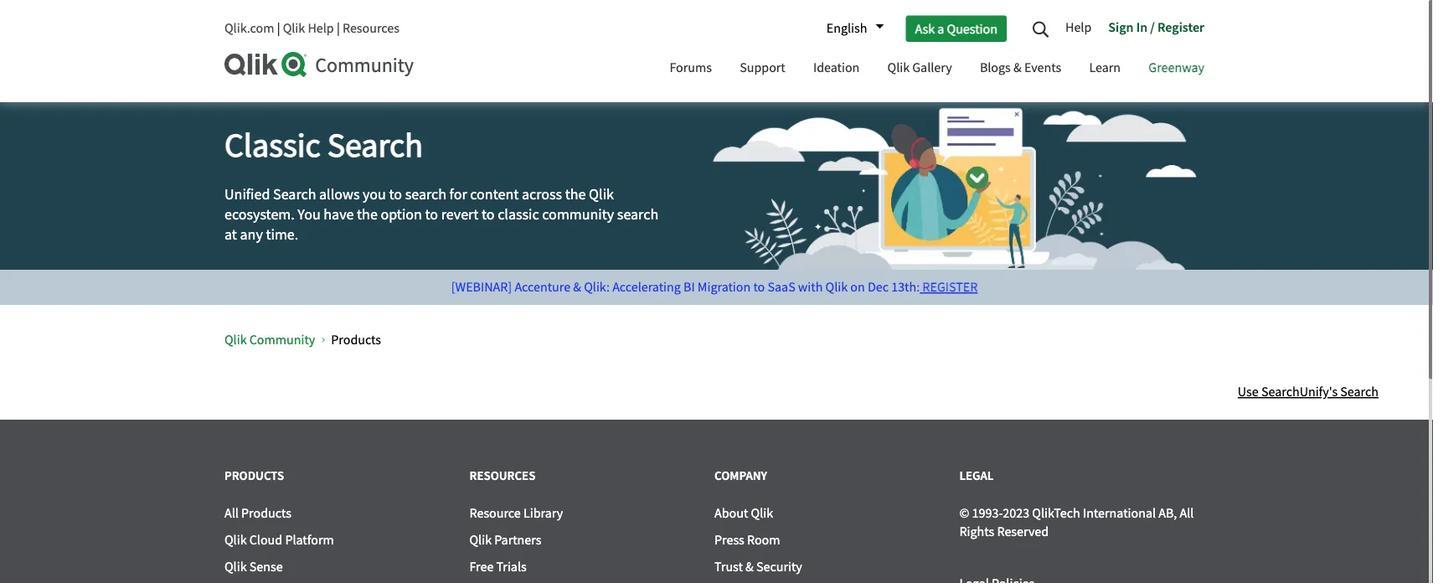 Task type: vqa. For each thing, say whether or not it's contained in the screenshot.
first ALL
yes



Task type: describe. For each thing, give the bounding box(es) containing it.
use searchunify's search
[[1238, 383, 1379, 401]]

ideation
[[814, 59, 860, 76]]

content
[[470, 185, 519, 204]]

forums
[[670, 59, 712, 76]]

unified search allows you to search for content across the qlik ecosystem. you have the option to revert to classic community search at any time.
[[225, 185, 659, 244]]

for
[[450, 185, 467, 204]]

press room
[[715, 532, 781, 549]]

classic
[[498, 205, 539, 224]]

gallery
[[913, 59, 953, 76]]

across
[[522, 185, 562, 204]]

about qlik
[[715, 505, 774, 522]]

qlik sense link
[[225, 559, 283, 576]]

free trials
[[470, 559, 527, 576]]

legal
[[960, 467, 994, 483]]

ideation button
[[801, 44, 873, 94]]

blogs & events
[[980, 59, 1062, 76]]

1993-
[[973, 505, 1003, 522]]

to down content
[[482, 205, 495, 224]]

you
[[363, 185, 386, 204]]

1 horizontal spatial resources
[[470, 467, 536, 483]]

classic search
[[225, 124, 423, 167]]

ask a question link
[[906, 15, 1007, 42]]

community link
[[225, 52, 641, 78]]

qlik community
[[225, 331, 315, 348]]

to up option
[[389, 185, 402, 204]]

©
[[960, 505, 970, 522]]

1 all from the left
[[225, 505, 239, 522]]

qlik cloud platform link
[[225, 532, 334, 549]]

partners
[[495, 532, 542, 549]]

dec
[[868, 279, 889, 296]]

english button
[[818, 14, 884, 43]]

blogs & events button
[[968, 44, 1075, 94]]

bi
[[684, 279, 695, 296]]

qlik image
[[225, 52, 308, 77]]

learn button
[[1077, 44, 1134, 94]]

reserved
[[998, 523, 1049, 541]]

saas
[[768, 279, 796, 296]]

qlik cloud platform
[[225, 532, 334, 549]]

ecosystem.
[[225, 205, 295, 224]]

events
[[1025, 59, 1062, 76]]

library
[[524, 505, 563, 522]]

sign in / register link
[[1101, 13, 1205, 44]]

0 vertical spatial community
[[315, 52, 414, 78]]

list containing qlik community
[[225, 318, 1159, 362]]

in
[[1137, 18, 1148, 35]]

greenway
[[1149, 59, 1205, 76]]

press
[[715, 532, 745, 549]]

qlik inside unified search allows you to search for content across the qlik ecosystem. you have the option to revert to classic community search at any time.
[[589, 185, 614, 204]]

english
[[827, 20, 868, 37]]

qlik inside "link"
[[888, 59, 910, 76]]

1 vertical spatial community
[[250, 331, 315, 348]]

about qlik link
[[715, 505, 774, 522]]

ab,
[[1159, 505, 1178, 522]]

[webinar]
[[451, 279, 512, 296]]

use
[[1238, 383, 1259, 401]]

use searchunify's search link
[[1238, 383, 1430, 401]]

qlik help link
[[283, 20, 334, 37]]

menu bar containing forums
[[657, 44, 1218, 94]]

resource library link
[[470, 505, 563, 522]]

room
[[747, 532, 781, 549]]

qlik gallery link
[[875, 44, 965, 94]]

a
[[938, 20, 945, 37]]

support button
[[727, 44, 798, 94]]

learn
[[1090, 59, 1121, 76]]

/
[[1151, 18, 1155, 35]]

greenway link
[[1137, 44, 1218, 94]]

security
[[757, 559, 803, 576]]

blogs
[[980, 59, 1011, 76]]

trust & security link
[[715, 559, 803, 576]]

have
[[324, 205, 354, 224]]

trust & security
[[715, 559, 803, 576]]

& for trust
[[746, 559, 754, 576]]



Task type: locate. For each thing, give the bounding box(es) containing it.
on
[[851, 279, 865, 296]]

qlik.com
[[225, 20, 274, 37]]

allows
[[319, 185, 360, 204]]

menu bar
[[657, 44, 1218, 94]]

the down you
[[357, 205, 378, 224]]

© 1993-2023 qliktech international ab, all rights reserved
[[960, 505, 1194, 541]]

qlik partners
[[470, 532, 542, 549]]

qlik community link
[[225, 331, 315, 348]]

resources up resource
[[470, 467, 536, 483]]

the up community
[[565, 185, 586, 204]]

accelerating
[[613, 279, 681, 296]]

& right trust
[[746, 559, 754, 576]]

all products
[[225, 505, 291, 522]]

0 horizontal spatial all
[[225, 505, 239, 522]]

0 vertical spatial products
[[331, 331, 381, 348]]

resources link
[[343, 20, 400, 37]]

1 vertical spatial &
[[573, 279, 582, 296]]

search for unified
[[273, 185, 316, 204]]

0 vertical spatial &
[[1014, 59, 1022, 76]]

0 horizontal spatial resources
[[343, 20, 400, 37]]

2 vertical spatial products
[[241, 505, 291, 522]]

search up option
[[405, 185, 447, 204]]

sign in / register
[[1109, 18, 1205, 35]]

1 horizontal spatial all
[[1180, 505, 1194, 522]]

resources
[[343, 20, 400, 37], [470, 467, 536, 483]]

1 vertical spatial resources
[[470, 467, 536, 483]]

list
[[225, 318, 1159, 362]]

1 vertical spatial products
[[225, 467, 284, 483]]

search inside use searchunify's search link
[[1341, 383, 1379, 401]]

resource
[[470, 505, 521, 522]]

community
[[542, 205, 614, 224]]

trials
[[497, 559, 527, 576]]

2 horizontal spatial &
[[1014, 59, 1022, 76]]

1 vertical spatial search
[[273, 185, 316, 204]]

to
[[389, 185, 402, 204], [425, 205, 438, 224], [482, 205, 495, 224], [754, 279, 765, 296]]

| right qlik help link
[[337, 20, 340, 37]]

0 horizontal spatial search
[[273, 185, 316, 204]]

search inside unified search allows you to search for content across the qlik ecosystem. you have the option to revert to classic community search at any time.
[[273, 185, 316, 204]]

1 horizontal spatial |
[[337, 20, 340, 37]]

all products link
[[225, 505, 291, 522]]

ask a question
[[915, 20, 998, 37]]

1 horizontal spatial search
[[327, 124, 423, 167]]

any
[[240, 225, 263, 244]]

2023
[[1003, 505, 1030, 522]]

forums button
[[657, 44, 725, 94]]

1 vertical spatial search
[[617, 205, 659, 224]]

2 vertical spatial search
[[1341, 383, 1379, 401]]

0 vertical spatial search
[[405, 185, 447, 204]]

0 vertical spatial resources
[[343, 20, 400, 37]]

search for classic
[[327, 124, 423, 167]]

classic
[[225, 124, 321, 167]]

0 horizontal spatial search
[[405, 185, 447, 204]]

platform
[[285, 532, 334, 549]]

& right blogs
[[1014, 59, 1022, 76]]

all inside "© 1993-2023 qliktech international ab, all rights reserved"
[[1180, 505, 1194, 522]]

to left saas
[[754, 279, 765, 296]]

1 horizontal spatial the
[[565, 185, 586, 204]]

free
[[470, 559, 494, 576]]

time.
[[266, 225, 299, 244]]

qlik.com link
[[225, 20, 274, 37]]

resource library
[[470, 505, 563, 522]]

1 vertical spatial the
[[357, 205, 378, 224]]

& left 'qlik:'
[[573, 279, 582, 296]]

help
[[1066, 18, 1092, 36], [308, 20, 334, 37]]

search right community
[[617, 205, 659, 224]]

accenture
[[515, 279, 571, 296]]

revert
[[441, 205, 479, 224]]

help link
[[1066, 13, 1101, 44]]

help left resources link at the top of page
[[308, 20, 334, 37]]

resources right qlik help link
[[343, 20, 400, 37]]

help left sign
[[1066, 18, 1092, 36]]

to left 'revert'
[[425, 205, 438, 224]]

all right "ab,"
[[1180, 505, 1194, 522]]

&
[[1014, 59, 1022, 76], [573, 279, 582, 296], [746, 559, 754, 576]]

& for blogs
[[1014, 59, 1022, 76]]

company
[[715, 467, 768, 483]]

2 vertical spatial &
[[746, 559, 754, 576]]

| right qlik.com
[[277, 20, 280, 37]]

0 horizontal spatial help
[[308, 20, 334, 37]]

qlik sense
[[225, 559, 283, 576]]

at
[[225, 225, 237, 244]]

qlik:
[[584, 279, 610, 296]]

13th:
[[892, 279, 920, 296]]

international
[[1083, 505, 1156, 522]]

trust
[[715, 559, 743, 576]]

0 vertical spatial the
[[565, 185, 586, 204]]

register
[[923, 279, 978, 296]]

free trials link
[[470, 559, 527, 576]]

cloud
[[250, 532, 283, 549]]

0 horizontal spatial &
[[573, 279, 582, 296]]

option
[[381, 205, 422, 224]]

& inside popup button
[[1014, 59, 1022, 76]]

qlik
[[283, 20, 305, 37], [888, 59, 910, 76], [589, 185, 614, 204], [826, 279, 848, 296], [225, 331, 247, 348], [751, 505, 774, 522], [225, 532, 247, 549], [470, 532, 492, 549], [225, 559, 247, 576]]

1 | from the left
[[277, 20, 280, 37]]

0 horizontal spatial |
[[277, 20, 280, 37]]

with
[[798, 279, 823, 296]]

qlik partners link
[[470, 532, 542, 549]]

qliktech
[[1033, 505, 1081, 522]]

rights
[[960, 523, 995, 541]]

[webinar]  accenture & qlik:  accelerating bi migration to saas with qlik on dec 13th: register
[[451, 279, 978, 296]]

about
[[715, 505, 749, 522]]

search
[[327, 124, 423, 167], [273, 185, 316, 204], [1341, 383, 1379, 401]]

ask
[[915, 20, 935, 37]]

you
[[298, 205, 321, 224]]

1 horizontal spatial help
[[1066, 18, 1092, 36]]

search
[[405, 185, 447, 204], [617, 205, 659, 224]]

2 all from the left
[[1180, 505, 1194, 522]]

sense
[[250, 559, 283, 576]]

press room link
[[715, 532, 781, 549]]

all
[[225, 505, 239, 522], [1180, 505, 1194, 522]]

question
[[947, 20, 998, 37]]

qlik gallery
[[888, 59, 953, 76]]

products
[[331, 331, 381, 348], [225, 467, 284, 483], [241, 505, 291, 522]]

2 | from the left
[[337, 20, 340, 37]]

0 horizontal spatial the
[[357, 205, 378, 224]]

2 horizontal spatial search
[[1341, 383, 1379, 401]]

searchunify's
[[1262, 383, 1338, 401]]

1 horizontal spatial search
[[617, 205, 659, 224]]

support
[[740, 59, 786, 76]]

all up qlik cloud platform link
[[225, 505, 239, 522]]

0 vertical spatial search
[[327, 124, 423, 167]]

1 horizontal spatial &
[[746, 559, 754, 576]]

sign
[[1109, 18, 1134, 35]]



